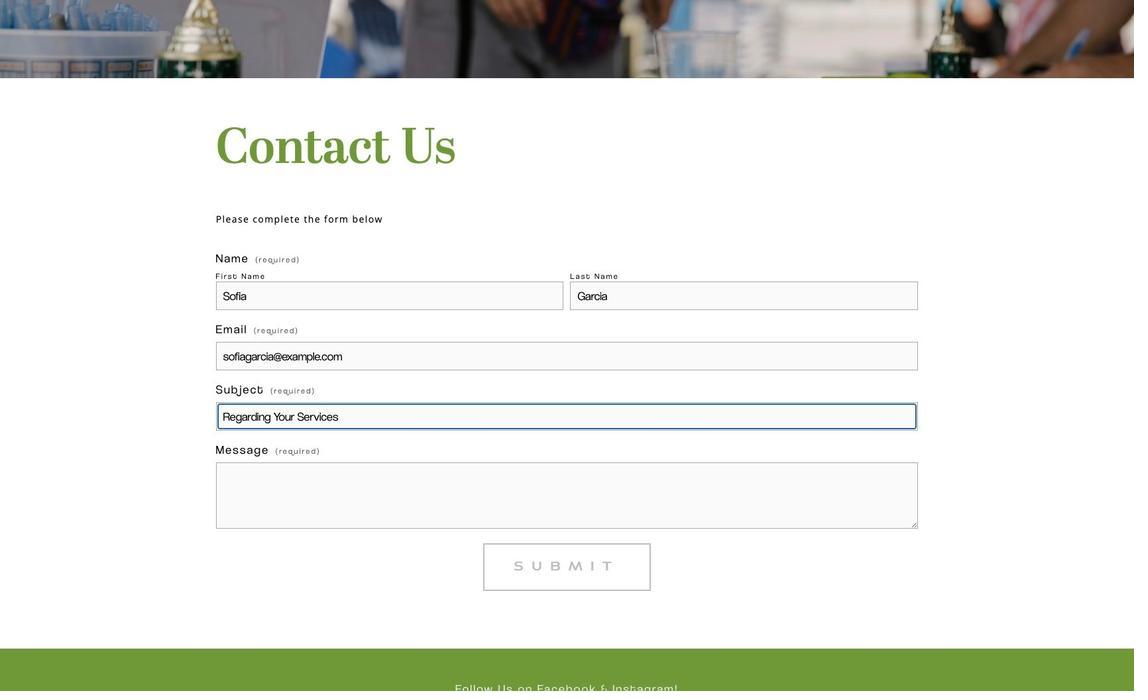 Task type: describe. For each thing, give the bounding box(es) containing it.
pie eating contest 2.jpg image
[[0, 0, 1134, 386]]



Task type: locate. For each thing, give the bounding box(es) containing it.
None text field
[[571, 282, 918, 310], [216, 402, 918, 431], [571, 282, 918, 310], [216, 402, 918, 431]]

None email field
[[216, 342, 918, 370]]

None text field
[[216, 282, 564, 310], [216, 463, 918, 529], [216, 282, 564, 310], [216, 463, 918, 529]]



